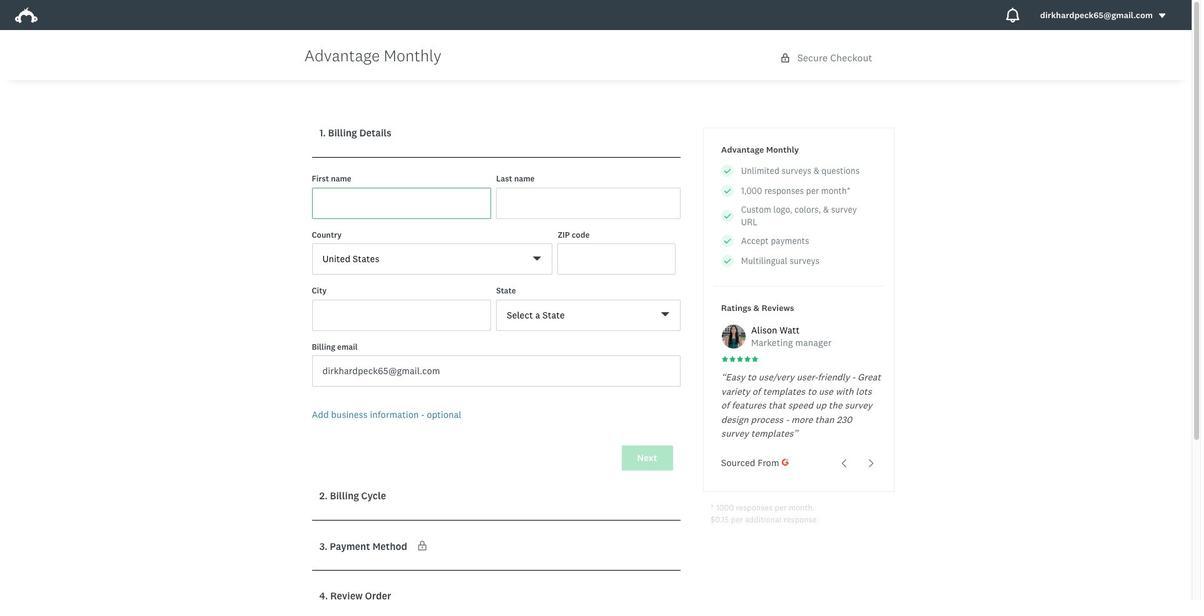 Task type: describe. For each thing, give the bounding box(es) containing it.
chevronright image
[[867, 459, 876, 468]]

surveymonkey logo image
[[15, 8, 38, 23]]

dropdown arrow image
[[1158, 11, 1167, 20]]



Task type: locate. For each thing, give the bounding box(es) containing it.
None telephone field
[[558, 243, 676, 275]]

chevronleft image
[[840, 459, 849, 468]]

None text field
[[496, 187, 681, 219], [312, 299, 491, 331], [312, 355, 681, 387], [496, 187, 681, 219], [312, 299, 491, 331], [312, 355, 681, 387]]

None text field
[[312, 187, 491, 219]]

products icon image
[[1005, 8, 1020, 23]]



Task type: vqa. For each thing, say whether or not it's contained in the screenshot.
chevronright ICON
yes



